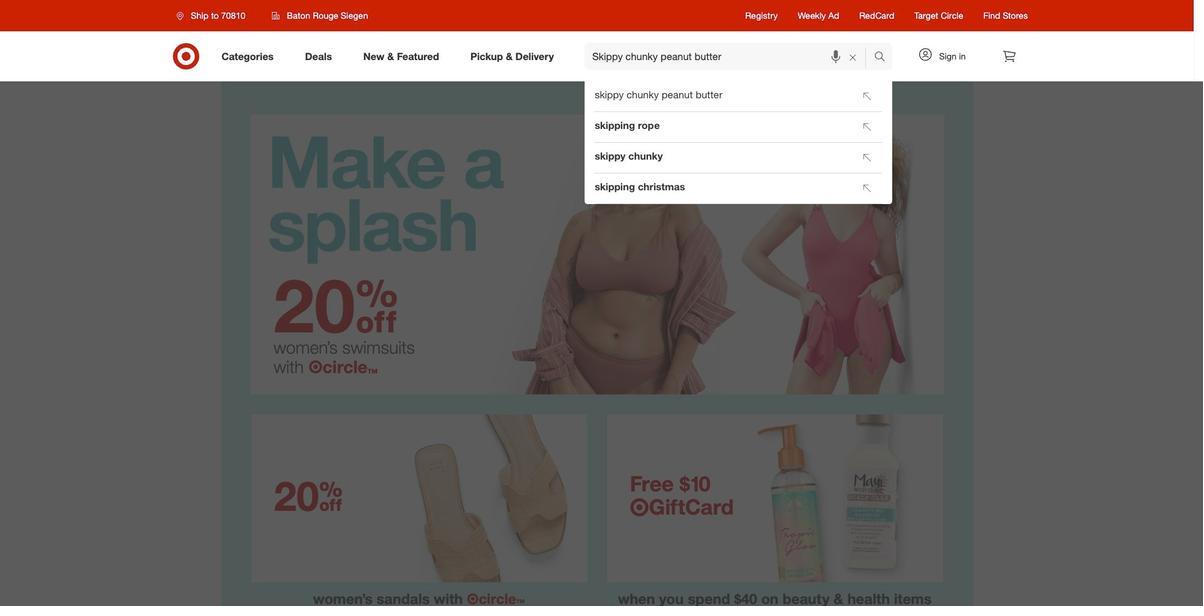 Task type: locate. For each thing, give the bounding box(es) containing it.
What can we help you find? suggestions appear below search field
[[585, 43, 877, 70]]

make a splash image
[[221, 81, 973, 395]]



Task type: vqa. For each thing, say whether or not it's contained in the screenshot.
What can we help you find? suggestions appear below search box
yes



